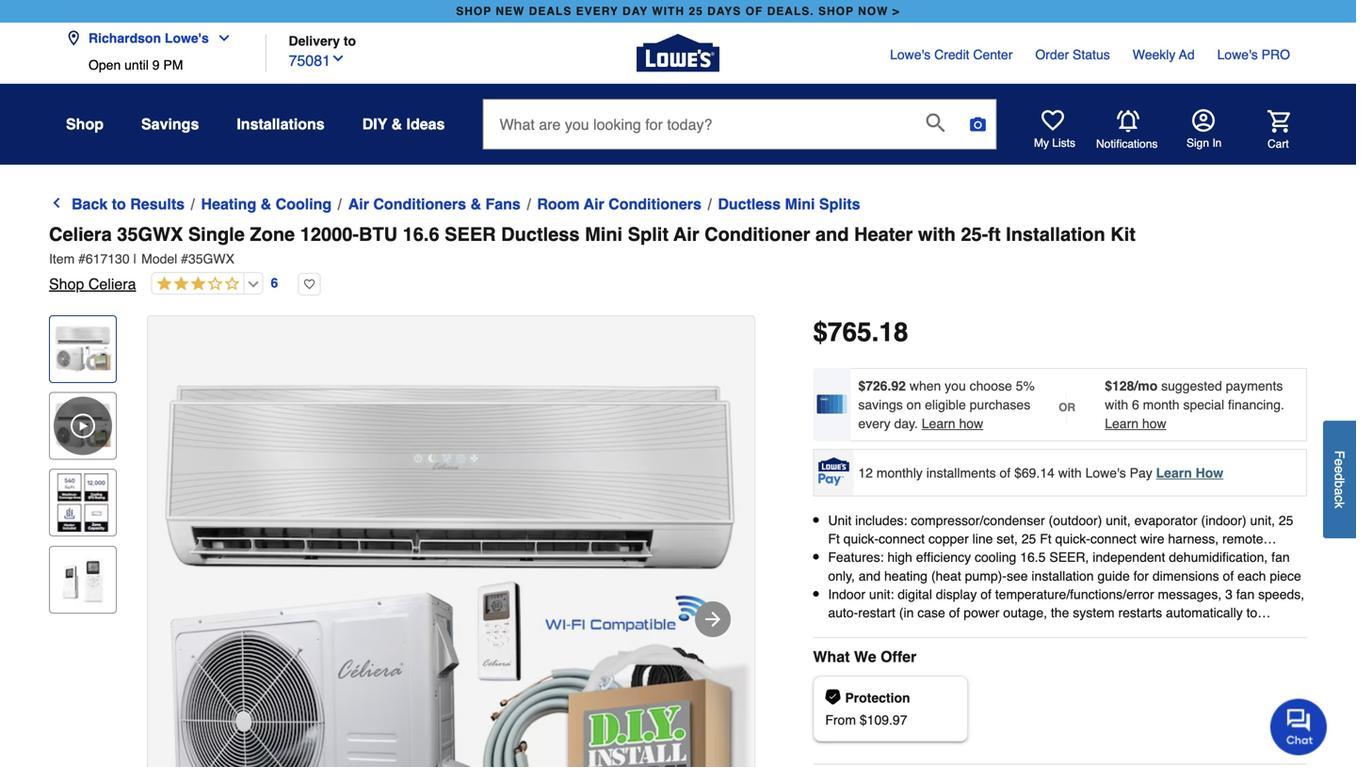 Task type: describe. For each thing, give the bounding box(es) containing it.
results
[[130, 196, 185, 213]]

fans
[[486, 196, 521, 213]]

12 monthly installments of $69.14 with lowe's pay learn how
[[859, 466, 1224, 481]]

and inside unit includes: compressor/condenser (outdoor) unit, evaporator (indoor) unit, 25 ft quick-connect copper line set, 25 ft quick-connect wire harness, remote control, installation kit, and dupont r410a refrigerant
[[962, 550, 984, 566]]

or
[[1059, 401, 1076, 415]]

harness,
[[1169, 532, 1219, 547]]

when you choose 5% savings on eligible purchases every day.
[[859, 379, 1035, 432]]

air inside room air conditioners link
[[584, 196, 605, 213]]

of down display at the right of the page
[[949, 606, 960, 621]]

heating & cooling
[[201, 196, 332, 213]]

compressor/condenser
[[911, 514, 1046, 529]]

(in
[[900, 606, 914, 621]]

splits
[[820, 196, 861, 213]]

$69.14
[[1015, 466, 1055, 481]]

2 horizontal spatial learn
[[1157, 466, 1193, 481]]

shop for shop
[[66, 115, 104, 133]]

open until 9 pm
[[89, 57, 183, 73]]

open
[[89, 57, 121, 73]]

diy
[[362, 115, 387, 133]]

conditioner
[[705, 224, 811, 245]]

evaporator
[[1135, 514, 1198, 529]]

seer,
[[1050, 550, 1090, 566]]

2 # from the left
[[181, 252, 188, 267]]

dupont
[[988, 550, 1030, 566]]

75081
[[289, 52, 331, 69]]

ductless mini splits link
[[718, 193, 861, 216]]

from
[[826, 713, 856, 728]]

unit includes: compressor/condenser (outdoor) unit, evaporator (indoor) unit, 25 ft quick-connect copper line set, 25 ft quick-connect wire harness, remote control, installation kit, and dupont r410a refrigerant
[[829, 514, 1294, 566]]

cooling
[[975, 550, 1017, 566]]

765
[[828, 318, 872, 348]]

2 quick- from the left
[[1056, 532, 1091, 547]]

air inside celiera 35gwx single zone 12000-btu 16.6 seer ductless mini split air conditioner and heater with 25-ft installation kit item # 617130 | model # 35gwx
[[674, 224, 700, 245]]

only,
[[829, 569, 855, 584]]

month
[[1144, 398, 1180, 413]]

for
[[1134, 569, 1149, 584]]

learn inside "suggested payments with 6 month special financing. learn how"
[[1105, 416, 1139, 432]]

f e e d b a c k button
[[1324, 421, 1357, 539]]

room air conditioners
[[537, 196, 702, 213]]

1 # from the left
[[78, 252, 86, 267]]

0 vertical spatial 25
[[689, 5, 704, 18]]

with inside celiera 35gwx single zone 12000-btu 16.6 seer ductless mini split air conditioner and heater with 25-ft installation kit item # 617130 | model # 35gwx
[[918, 224, 956, 245]]

when
[[910, 379, 942, 394]]

air conditioners & fans link
[[348, 193, 521, 216]]

back to results link
[[49, 193, 185, 216]]

0 vertical spatial fan
[[1272, 550, 1290, 566]]

16.6
[[403, 224, 440, 245]]

deals.
[[768, 5, 815, 18]]

2 vertical spatial 25
[[1022, 532, 1037, 547]]

monthly
[[877, 466, 923, 481]]

installations
[[237, 115, 325, 133]]

with
[[652, 5, 685, 18]]

in
[[1213, 137, 1222, 150]]

suggested
[[1162, 379, 1223, 394]]

auto-
[[829, 606, 859, 621]]

protection plan filled image
[[826, 690, 841, 705]]

learn how button for $726.92
[[922, 415, 984, 433]]

heart outline image
[[298, 273, 321, 296]]

& inside air conditioners & fans link
[[471, 196, 482, 213]]

Search Query text field
[[484, 100, 912, 149]]

set,
[[997, 532, 1018, 547]]

includes:
[[856, 514, 908, 529]]

and inside celiera 35gwx single zone 12000-btu 16.6 seer ductless mini split air conditioner and heater with 25-ft installation kit item # 617130 | model # 35gwx
[[816, 224, 849, 245]]

camera image
[[969, 115, 988, 134]]

celiera 35gwx single zone 12000-btu 16.6 seer ductless mini split air conditioner and heater with 25-ft installation kit item # 617130 | model # 35gwx
[[49, 224, 1136, 267]]

messages,
[[1158, 587, 1222, 602]]

conditioners inside room air conditioners link
[[609, 196, 702, 213]]

special
[[1184, 398, 1225, 413]]

k
[[1333, 502, 1348, 509]]

lowes pay logo image
[[815, 458, 853, 486]]

air conditioners & fans
[[348, 196, 521, 213]]

settings)
[[882, 624, 932, 639]]

celiera  #35gwx - thumbnail image
[[54, 320, 112, 379]]

2 shop from the left
[[819, 5, 854, 18]]

celiera  #35gwx - thumbnail2 image
[[54, 474, 112, 533]]

system
[[1073, 606, 1115, 621]]

a
[[1333, 488, 1348, 496]]

chat invite button image
[[1271, 699, 1329, 756]]

room air conditioners link
[[537, 193, 702, 216]]

2 connect from the left
[[1091, 532, 1137, 547]]

of up 3 on the bottom right
[[1224, 569, 1235, 584]]

$ 765 . 18
[[813, 318, 909, 348]]

order status
[[1036, 47, 1111, 62]]

shop button
[[66, 107, 104, 141]]

1 vertical spatial fan
[[1237, 587, 1255, 602]]

6 inside "suggested payments with 6 month special financing. learn how"
[[1133, 398, 1140, 413]]

and inside features: high efficiency cooling 16.5 seer, independent dehumidification, fan only, and heating (heat pump)-see installation guide for dimensions of each piece indoor unit: digital display of temperature/functions/error messages, 3 fan speeds, auto-restart (in case of power outage, the system restarts automatically to previous settings)
[[859, 569, 881, 584]]

chevron down image
[[209, 31, 232, 46]]

deals
[[529, 5, 572, 18]]

shop for shop celiera
[[49, 276, 84, 293]]

ad
[[1180, 47, 1195, 62]]

single
[[188, 224, 245, 245]]

split
[[628, 224, 669, 245]]

notifications
[[1097, 137, 1158, 151]]

1 horizontal spatial with
[[1059, 466, 1082, 481]]

lowe's pro link
[[1218, 45, 1291, 64]]

lists
[[1053, 137, 1076, 150]]

previous
[[829, 624, 878, 639]]

.
[[872, 318, 879, 348]]

display
[[936, 587, 977, 602]]

pm
[[163, 57, 183, 73]]

of left the $69.14
[[1000, 466, 1011, 481]]

sign in
[[1187, 137, 1222, 150]]

my lists
[[1035, 137, 1076, 150]]

item number 6 1 7 1 3 0 and model number 3 5 g w x element
[[49, 250, 1308, 269]]

$
[[813, 318, 828, 348]]

lowe's credit center link
[[890, 45, 1013, 64]]

room
[[537, 196, 580, 213]]

ductless inside "link"
[[718, 196, 781, 213]]

chevron left image
[[49, 196, 64, 211]]

diy & ideas button
[[362, 107, 445, 141]]

f e e d b a c k
[[1333, 451, 1348, 509]]

unit
[[829, 514, 852, 529]]

shop new deals every day with 25 days of deals. shop now >
[[456, 5, 901, 18]]



Task type: locate. For each thing, give the bounding box(es) containing it.
what we offer
[[813, 649, 917, 666]]

lowe's home improvement account image
[[1193, 109, 1215, 132]]

& inside diy & ideas button
[[392, 115, 402, 133]]

0 vertical spatial and
[[816, 224, 849, 245]]

None search field
[[483, 99, 997, 165]]

1 vertical spatial to
[[112, 196, 126, 213]]

# right the model
[[181, 252, 188, 267]]

outage,
[[1004, 606, 1048, 621]]

2 vertical spatial to
[[1247, 606, 1258, 621]]

to for delivery
[[344, 33, 356, 49]]

now
[[858, 5, 889, 18]]

lowe's home improvement cart image
[[1268, 110, 1291, 133]]

25-
[[961, 224, 989, 245]]

25 up 16.5
[[1022, 532, 1037, 547]]

0 horizontal spatial ft
[[829, 532, 840, 547]]

0 vertical spatial ductless
[[718, 196, 781, 213]]

ductless down room in the top left of the page
[[501, 224, 580, 245]]

dimensions
[[1153, 569, 1220, 584]]

0 horizontal spatial 6
[[271, 276, 278, 291]]

air right room in the top left of the page
[[584, 196, 605, 213]]

shop down item
[[49, 276, 84, 293]]

center
[[974, 47, 1013, 62]]

with left the 25-
[[918, 224, 956, 245]]

to for back
[[112, 196, 126, 213]]

richardson lowe's
[[89, 31, 209, 46]]

lowe's pro
[[1218, 47, 1291, 62]]

lowe's left the pay
[[1086, 466, 1127, 481]]

0 horizontal spatial learn
[[922, 416, 956, 432]]

features: high efficiency cooling 16.5 seer, independent dehumidification, fan only, and heating (heat pump)-see installation guide for dimensions of each piece indoor unit: digital display of temperature/functions/error messages, 3 fan speeds, auto-restart (in case of power outage, the system restarts automatically to previous settings)
[[829, 550, 1305, 639]]

& left fans
[[471, 196, 482, 213]]

conditioners up split
[[609, 196, 702, 213]]

1 horizontal spatial installation
[[1032, 569, 1094, 584]]

chevron down image
[[331, 51, 346, 66]]

refrigerant
[[1077, 550, 1137, 566]]

# right item
[[78, 252, 86, 267]]

fan up piece
[[1272, 550, 1290, 566]]

2 e from the top
[[1333, 466, 1348, 474]]

lowe's up pm
[[165, 31, 209, 46]]

learn how button for $128/mo
[[1105, 415, 1167, 433]]

air up item number 6 1 7 1 3 0 and model number 3 5 g w x element
[[674, 224, 700, 245]]

1 horizontal spatial ft
[[1040, 532, 1052, 547]]

0 vertical spatial 35gwx
[[117, 224, 183, 245]]

0 vertical spatial 6
[[271, 276, 278, 291]]

unit,
[[1106, 514, 1131, 529], [1251, 514, 1276, 529]]

how down month
[[1143, 416, 1167, 432]]

0 horizontal spatial and
[[816, 224, 849, 245]]

0 horizontal spatial learn how button
[[922, 415, 984, 433]]

my lists link
[[1035, 109, 1076, 151]]

& for heating
[[261, 196, 272, 213]]

d
[[1333, 474, 1348, 481]]

1 vertical spatial with
[[1105, 398, 1129, 413]]

celiera  #35gwx - thumbnail3 image
[[54, 551, 112, 609]]

learn down $128/mo
[[1105, 416, 1139, 432]]

1 shop from the left
[[456, 5, 492, 18]]

conditioners inside air conditioners & fans link
[[373, 196, 466, 213]]

installation up heating
[[875, 550, 938, 566]]

celiera inside celiera 35gwx single zone 12000-btu 16.6 seer ductless mini split air conditioner and heater with 25-ft installation kit item # 617130 | model # 35gwx
[[49, 224, 112, 245]]

1 horizontal spatial ductless
[[718, 196, 781, 213]]

$726.92
[[859, 379, 906, 394]]

1 horizontal spatial learn how button
[[1105, 415, 1167, 433]]

learn how button down eligible
[[922, 415, 984, 433]]

of
[[746, 5, 763, 18]]

2 ft from the left
[[1040, 532, 1052, 547]]

celiera up item
[[49, 224, 112, 245]]

celiera  #35gwx image
[[148, 317, 755, 768]]

16.5
[[1021, 550, 1046, 566]]

ideas
[[407, 115, 445, 133]]

1 horizontal spatial how
[[1143, 416, 1167, 432]]

0 horizontal spatial mini
[[585, 224, 623, 245]]

the
[[1051, 606, 1070, 621]]

automatically
[[1166, 606, 1243, 621]]

and up unit:
[[859, 569, 881, 584]]

shop left new
[[456, 5, 492, 18]]

0 horizontal spatial air
[[348, 196, 369, 213]]

1 vertical spatial 35gwx
[[188, 252, 235, 267]]

quick- up features:
[[844, 532, 879, 547]]

quick-
[[844, 532, 879, 547], [1056, 532, 1091, 547]]

25 up piece
[[1279, 514, 1294, 529]]

1 e from the top
[[1333, 459, 1348, 466]]

with right the $69.14
[[1059, 466, 1082, 481]]

1 horizontal spatial shop
[[819, 5, 854, 18]]

0 horizontal spatial quick-
[[844, 532, 879, 547]]

savings button
[[141, 107, 199, 141]]

ft up the r410a
[[1040, 532, 1052, 547]]

mini inside celiera 35gwx single zone 12000-btu 16.6 seer ductless mini split air conditioner and heater with 25-ft installation kit item # 617130 | model # 35gwx
[[585, 224, 623, 245]]

0 horizontal spatial 25
[[689, 5, 704, 18]]

fan right 3 on the bottom right
[[1237, 587, 1255, 602]]

dehumidification,
[[1169, 550, 1268, 566]]

& inside the heating & cooling link
[[261, 196, 272, 213]]

35gwx
[[117, 224, 183, 245], [188, 252, 235, 267]]

(outdoor)
[[1049, 514, 1103, 529]]

richardson lowe's button
[[66, 19, 239, 57]]

lowe's inside 'button'
[[165, 31, 209, 46]]

celiera down 617130
[[88, 276, 136, 293]]

1 horizontal spatial mini
[[785, 196, 815, 213]]

0 vertical spatial mini
[[785, 196, 815, 213]]

2 horizontal spatial 25
[[1279, 514, 1294, 529]]

kit
[[1111, 224, 1136, 245]]

and
[[816, 224, 849, 245], [962, 550, 984, 566], [859, 569, 881, 584]]

0 horizontal spatial ductless
[[501, 224, 580, 245]]

0 horizontal spatial to
[[112, 196, 126, 213]]

2 horizontal spatial with
[[1105, 398, 1129, 413]]

1 horizontal spatial &
[[392, 115, 402, 133]]

6 left 'heart outline' image
[[271, 276, 278, 291]]

choose
[[970, 379, 1013, 394]]

& right diy
[[392, 115, 402, 133]]

0 horizontal spatial with
[[918, 224, 956, 245]]

0 horizontal spatial #
[[78, 252, 86, 267]]

1 horizontal spatial connect
[[1091, 532, 1137, 547]]

1 learn how button from the left
[[922, 415, 984, 433]]

kit,
[[941, 550, 958, 566]]

$128/mo
[[1105, 379, 1158, 394]]

5%
[[1016, 379, 1035, 394]]

1 horizontal spatial quick-
[[1056, 532, 1091, 547]]

6 down $128/mo
[[1133, 398, 1140, 413]]

unit:
[[870, 587, 895, 602]]

1 vertical spatial ductless
[[501, 224, 580, 245]]

1 vertical spatial and
[[962, 550, 984, 566]]

installation inside features: high efficiency cooling 16.5 seer, independent dehumidification, fan only, and heating (heat pump)-see installation guide for dimensions of each piece indoor unit: digital display of temperature/functions/error messages, 3 fan speeds, auto-restart (in case of power outage, the system restarts automatically to previous settings)
[[1032, 569, 1094, 584]]

on
[[907, 398, 922, 413]]

back to results
[[72, 196, 185, 213]]

to up chevron down image
[[344, 33, 356, 49]]

2 vertical spatial with
[[1059, 466, 1082, 481]]

1 horizontal spatial air
[[584, 196, 605, 213]]

lowe's home improvement notification center image
[[1117, 110, 1140, 133]]

day
[[623, 5, 648, 18]]

& up zone
[[261, 196, 272, 213]]

shop down open
[[66, 115, 104, 133]]

how
[[960, 416, 984, 432], [1143, 416, 1167, 432]]

0 horizontal spatial installation
[[875, 550, 938, 566]]

control,
[[829, 550, 872, 566]]

1 horizontal spatial fan
[[1272, 550, 1290, 566]]

every
[[576, 5, 619, 18]]

0 vertical spatial installation
[[875, 550, 938, 566]]

0 vertical spatial with
[[918, 224, 956, 245]]

diy & ideas
[[362, 115, 445, 133]]

cooling
[[276, 196, 332, 213]]

1 vertical spatial installation
[[1032, 569, 1094, 584]]

1 vertical spatial 6
[[1133, 398, 1140, 413]]

cart
[[1268, 137, 1290, 151]]

ductless up conditioner
[[718, 196, 781, 213]]

learn how button down month
[[1105, 415, 1167, 433]]

installation down seer,
[[1032, 569, 1094, 584]]

lowe's home improvement lists image
[[1042, 109, 1065, 132]]

1 quick- from the left
[[844, 532, 879, 547]]

learn down eligible
[[922, 416, 956, 432]]

0 horizontal spatial unit,
[[1106, 514, 1131, 529]]

ft down unit
[[829, 532, 840, 547]]

quick- down (outdoor)
[[1056, 532, 1091, 547]]

line
[[973, 532, 993, 547]]

connect up refrigerant
[[1091, 532, 1137, 547]]

power
[[964, 606, 1000, 621]]

1 vertical spatial mini
[[585, 224, 623, 245]]

air inside air conditioners & fans link
[[348, 196, 369, 213]]

wire
[[1141, 532, 1165, 547]]

payments
[[1226, 379, 1284, 394]]

c
[[1333, 496, 1348, 502]]

2 horizontal spatial to
[[1247, 606, 1258, 621]]

1 horizontal spatial to
[[344, 33, 356, 49]]

e up d
[[1333, 459, 1348, 466]]

e up b
[[1333, 466, 1348, 474]]

2 horizontal spatial &
[[471, 196, 482, 213]]

search image
[[927, 113, 945, 132]]

1 horizontal spatial 25
[[1022, 532, 1037, 547]]

of down pump)-
[[981, 587, 992, 602]]

see
[[1007, 569, 1028, 584]]

25
[[689, 5, 704, 18], [1279, 514, 1294, 529], [1022, 532, 1037, 547]]

2 vertical spatial and
[[859, 569, 881, 584]]

3.2 stars image
[[152, 276, 240, 293]]

2 how from the left
[[1143, 416, 1167, 432]]

25 right with
[[689, 5, 704, 18]]

0 vertical spatial to
[[344, 33, 356, 49]]

order status link
[[1036, 45, 1111, 64]]

until
[[124, 57, 149, 73]]

1 how from the left
[[960, 416, 984, 432]]

lowe's left pro
[[1218, 47, 1259, 62]]

35gwx up the model
[[117, 224, 183, 245]]

2 horizontal spatial and
[[962, 550, 984, 566]]

r410a
[[1034, 550, 1074, 566]]

how inside "suggested payments with 6 month special financing. learn how"
[[1143, 416, 1167, 432]]

with down $128/mo
[[1105, 398, 1129, 413]]

protection
[[845, 691, 911, 706]]

0 horizontal spatial fan
[[1237, 587, 1255, 602]]

unit, up remote
[[1251, 514, 1276, 529]]

you
[[945, 379, 966, 394]]

18
[[879, 318, 909, 348]]

and down line
[[962, 550, 984, 566]]

every
[[859, 416, 891, 432]]

2 horizontal spatial air
[[674, 224, 700, 245]]

35gwx down single on the top
[[188, 252, 235, 267]]

1 horizontal spatial 6
[[1133, 398, 1140, 413]]

heating
[[885, 569, 928, 584]]

mini down room air conditioners link
[[585, 224, 623, 245]]

high
[[888, 550, 913, 566]]

learn how button
[[922, 415, 984, 433], [1105, 415, 1167, 433]]

digital
[[898, 587, 933, 602]]

2 unit, from the left
[[1251, 514, 1276, 529]]

mini inside "link"
[[785, 196, 815, 213]]

0 horizontal spatial shop
[[456, 5, 492, 18]]

and down splits on the top right of page
[[816, 224, 849, 245]]

617130
[[86, 252, 130, 267]]

location image
[[66, 31, 81, 46]]

>
[[893, 5, 901, 18]]

copper
[[929, 532, 969, 547]]

lowe's credit center
[[890, 47, 1013, 62]]

back
[[72, 196, 108, 213]]

2 learn how button from the left
[[1105, 415, 1167, 433]]

cart button
[[1242, 110, 1291, 151]]

shop left the now
[[819, 5, 854, 18]]

learn right the pay
[[1157, 466, 1193, 481]]

days
[[708, 5, 742, 18]]

1 ft from the left
[[829, 532, 840, 547]]

2 conditioners from the left
[[609, 196, 702, 213]]

$109.97
[[860, 713, 908, 728]]

ductless mini splits
[[718, 196, 861, 213]]

1 horizontal spatial unit,
[[1251, 514, 1276, 529]]

1 vertical spatial celiera
[[88, 276, 136, 293]]

0 vertical spatial celiera
[[49, 224, 112, 245]]

6
[[271, 276, 278, 291], [1133, 398, 1140, 413]]

1 unit, from the left
[[1106, 514, 1131, 529]]

0 horizontal spatial 35gwx
[[117, 224, 183, 245]]

to down each
[[1247, 606, 1258, 621]]

weekly
[[1133, 47, 1176, 62]]

1 horizontal spatial conditioners
[[609, 196, 702, 213]]

lowe's left credit
[[890, 47, 931, 62]]

installation
[[1006, 224, 1106, 245]]

lowe's home improvement logo image
[[637, 12, 720, 95]]

weekly ad
[[1133, 47, 1195, 62]]

connect up 'high'
[[879, 532, 925, 547]]

1 horizontal spatial and
[[859, 569, 881, 584]]

1 horizontal spatial #
[[181, 252, 188, 267]]

air up btu
[[348, 196, 369, 213]]

lowe's
[[165, 31, 209, 46], [890, 47, 931, 62], [1218, 47, 1259, 62], [1086, 466, 1127, 481]]

0 horizontal spatial &
[[261, 196, 272, 213]]

1 conditioners from the left
[[373, 196, 466, 213]]

conditioners up 16.6
[[373, 196, 466, 213]]

to inside features: high efficiency cooling 16.5 seer, independent dehumidification, fan only, and heating (heat pump)-see installation guide for dimensions of each piece indoor unit: digital display of temperature/functions/error messages, 3 fan speeds, auto-restart (in case of power outage, the system restarts automatically to previous settings)
[[1247, 606, 1258, 621]]

learn
[[922, 416, 956, 432], [1105, 416, 1139, 432], [1157, 466, 1193, 481]]

zone
[[250, 224, 295, 245]]

installation inside unit includes: compressor/condenser (outdoor) unit, evaporator (indoor) unit, 25 ft quick-connect copper line set, 25 ft quick-connect wire harness, remote control, installation kit, and dupont r410a refrigerant
[[875, 550, 938, 566]]

ductless inside celiera 35gwx single zone 12000-btu 16.6 seer ductless mini split air conditioner and heater with 25-ft installation kit item # 617130 | model # 35gwx
[[501, 224, 580, 245]]

connect
[[879, 532, 925, 547], [1091, 532, 1137, 547]]

0 horizontal spatial conditioners
[[373, 196, 466, 213]]

heater
[[855, 224, 913, 245]]

1 connect from the left
[[879, 532, 925, 547]]

1 vertical spatial shop
[[49, 276, 84, 293]]

ft
[[989, 224, 1001, 245]]

with inside "suggested payments with 6 month special financing. learn how"
[[1105, 398, 1129, 413]]

mini left splits on the top right of page
[[785, 196, 815, 213]]

1 horizontal spatial learn
[[1105, 416, 1139, 432]]

to right "back"
[[112, 196, 126, 213]]

how down eligible
[[960, 416, 984, 432]]

#
[[78, 252, 86, 267], [181, 252, 188, 267]]

unit, up 'independent'
[[1106, 514, 1131, 529]]

order
[[1036, 47, 1070, 62]]

0 vertical spatial shop
[[66, 115, 104, 133]]

item
[[49, 252, 75, 267]]

& for diy
[[392, 115, 402, 133]]

1 vertical spatial 25
[[1279, 514, 1294, 529]]

0 horizontal spatial connect
[[879, 532, 925, 547]]

arrow right image
[[702, 609, 725, 631]]

1 horizontal spatial 35gwx
[[188, 252, 235, 267]]

financing.
[[1229, 398, 1285, 413]]

how inside button
[[960, 416, 984, 432]]

0 horizontal spatial how
[[960, 416, 984, 432]]



Task type: vqa. For each thing, say whether or not it's contained in the screenshot.
"0.0"
no



